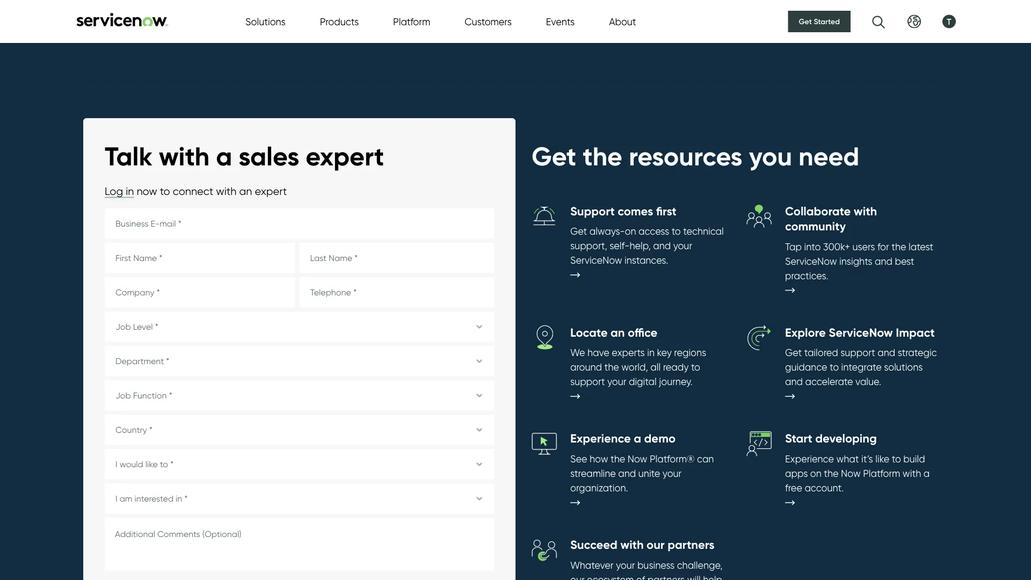 Task type: locate. For each thing, give the bounding box(es) containing it.
and left unite
[[618, 467, 636, 479]]

get for get tailored support and strategic guidance to integrate solutions and accelerate value.
[[785, 347, 802, 359]]

experience up apps
[[785, 453, 834, 465]]

with up connect
[[159, 140, 210, 172]]

0 horizontal spatial experience
[[570, 431, 631, 446]]

0 horizontal spatial on
[[625, 225, 636, 237]]

0 horizontal spatial now
[[628, 453, 647, 465]]

get the resources you need
[[532, 140, 859, 172]]

0 vertical spatial support
[[841, 347, 875, 359]]

your inside get always-on access to technical support, self-help, and your servicenow instances.
[[673, 240, 692, 252]]

tap
[[785, 241, 802, 252]]

platform®
[[650, 453, 695, 465]]

1 vertical spatial on
[[810, 467, 822, 479]]

see
[[570, 453, 587, 465]]

0 vertical spatial partners
[[668, 537, 715, 552]]

to inside get always-on access to technical support, self-help, and your servicenow instances.
[[672, 225, 681, 237]]

get for get started
[[799, 17, 812, 26]]

1 horizontal spatial in
[[647, 347, 655, 359]]

platform inside the experience what it's like to build apps on the now platform with a free account.
[[863, 467, 900, 479]]

platform
[[393, 16, 430, 27], [863, 467, 900, 479]]

your up 'ecosystem'
[[616, 559, 635, 571]]

1 horizontal spatial on
[[810, 467, 822, 479]]

0 horizontal spatial support
[[570, 376, 605, 388]]

an
[[239, 184, 252, 197], [611, 325, 625, 340]]

we
[[570, 347, 585, 359]]

now up unite
[[628, 453, 647, 465]]

with down build
[[903, 467, 921, 479]]

0 vertical spatial our
[[647, 537, 665, 552]]

the inside tap into 300k+ users for the latest servicenow insights and best practices.
[[892, 241, 906, 252]]

expert
[[306, 140, 384, 172], [255, 184, 287, 197]]

to inside we have experts in key regions around the world, all ready to support your digital journey.
[[691, 361, 700, 373]]

in left key
[[647, 347, 655, 359]]

and down for
[[875, 255, 893, 267]]

your down technical
[[673, 240, 692, 252]]

partners down business
[[648, 574, 685, 580]]

get
[[799, 17, 812, 26], [532, 140, 576, 172], [570, 225, 587, 237], [785, 347, 802, 359]]

servicenow inside tap into 300k+ users for the latest servicenow insights and best practices.
[[785, 255, 837, 267]]

servicenow down support,
[[570, 254, 622, 266]]

get inside "link"
[[799, 17, 812, 26]]

to right like
[[892, 453, 901, 465]]

a up log in now to connect with an expert
[[216, 140, 232, 172]]

digital
[[629, 376, 657, 388]]

start
[[785, 431, 813, 446]]

comes
[[618, 204, 653, 218]]

2 vertical spatial a
[[924, 467, 930, 479]]

organization.
[[570, 482, 628, 494]]

0 vertical spatial a
[[216, 140, 232, 172]]

demo
[[644, 431, 676, 446]]

with inside collaborate with community
[[854, 204, 877, 218]]

support comes first
[[570, 204, 677, 218]]

partners
[[668, 537, 715, 552], [648, 574, 685, 580]]

what
[[836, 453, 859, 465]]

1 horizontal spatial expert
[[306, 140, 384, 172]]

None text field
[[105, 518, 494, 571]]

the inside we have experts in key regions around the world, all ready to support your digital journey.
[[604, 361, 619, 373]]

tailored
[[804, 347, 838, 359]]

of
[[636, 574, 645, 580]]

to right access
[[672, 225, 681, 237]]

0 horizontal spatial platform
[[393, 16, 430, 27]]

customers button
[[465, 14, 512, 29]]

now
[[628, 453, 647, 465], [841, 467, 861, 479]]

your inside whatever your business challenge, our ecosystem of partners will hel
[[616, 559, 635, 571]]

streamline
[[570, 467, 616, 479]]

an up the experts
[[611, 325, 625, 340]]

our down the whatever
[[570, 574, 585, 580]]

Telephone telephone field
[[299, 277, 494, 307]]

tap into 300k+ users for the latest servicenow insights and best practices.
[[785, 241, 933, 281]]

to right now
[[160, 184, 170, 197]]

to up 'accelerate'
[[830, 361, 839, 373]]

1 vertical spatial now
[[841, 467, 861, 479]]

a inside the experience what it's like to build apps on the now platform with a free account.
[[924, 467, 930, 479]]

to down regions
[[691, 361, 700, 373]]

customers
[[465, 16, 512, 27]]

with for talk with a sales expert
[[159, 140, 210, 172]]

1 vertical spatial expert
[[255, 184, 287, 197]]

a left demo
[[634, 431, 641, 446]]

technical
[[683, 225, 724, 237]]

your
[[673, 240, 692, 252], [607, 376, 626, 388], [663, 467, 682, 479], [616, 559, 635, 571]]

servicenow image
[[75, 13, 169, 27]]

for
[[878, 241, 889, 252]]

and for comes
[[653, 240, 671, 252]]

0 vertical spatial platform
[[393, 16, 430, 27]]

the inside see how the now platform® can streamline and unite your organization.
[[611, 453, 625, 465]]

on up help,
[[625, 225, 636, 237]]

and inside get always-on access to technical support, self-help, and your servicenow instances.
[[653, 240, 671, 252]]

succeed with our partners
[[570, 537, 715, 552]]

in right the log in the top of the page
[[126, 184, 134, 197]]

support up "integrate"
[[841, 347, 875, 359]]

with up whatever your business challenge, our ecosystem of partners will hel on the right bottom of page
[[620, 537, 644, 552]]

1 vertical spatial a
[[634, 431, 641, 446]]

experience a demo
[[570, 431, 676, 446]]

with for succeed with our partners
[[620, 537, 644, 552]]

accelerate
[[805, 376, 853, 388]]

in
[[126, 184, 134, 197], [647, 347, 655, 359]]

a down build
[[924, 467, 930, 479]]

partners up challenge,
[[668, 537, 715, 552]]

and for servicenow
[[785, 376, 803, 388]]

it's
[[862, 453, 873, 465]]

with
[[159, 140, 210, 172], [216, 184, 237, 197], [854, 204, 877, 218], [903, 467, 921, 479], [620, 537, 644, 552]]

get inside get tailored support and strategic guidance to integrate solutions and accelerate value.
[[785, 347, 802, 359]]

now down what
[[841, 467, 861, 479]]

get inside get always-on access to technical support, self-help, and your servicenow instances.
[[570, 225, 587, 237]]

experience for experience what it's like to build apps on the now platform with a free account.
[[785, 453, 834, 465]]

in inside we have experts in key regions around the world, all ready to support your digital journey.
[[647, 347, 655, 359]]

and up solutions
[[878, 347, 895, 359]]

developing
[[815, 431, 877, 446]]

1 vertical spatial in
[[647, 347, 655, 359]]

with for collaborate with community
[[854, 204, 877, 218]]

account.
[[805, 482, 844, 494]]

1 vertical spatial platform
[[863, 467, 900, 479]]

on up account.
[[810, 467, 822, 479]]

your down the world,
[[607, 376, 626, 388]]

resources
[[629, 140, 743, 172]]

support
[[841, 347, 875, 359], [570, 376, 605, 388]]

0 horizontal spatial a
[[216, 140, 232, 172]]

ecosystem
[[587, 574, 634, 580]]

0 horizontal spatial our
[[570, 574, 585, 580]]

1 vertical spatial our
[[570, 574, 585, 580]]

partners inside whatever your business challenge, our ecosystem of partners will hel
[[648, 574, 685, 580]]

our up business
[[647, 537, 665, 552]]

and down guidance
[[785, 376, 803, 388]]

events
[[546, 16, 575, 27]]

your down platform®
[[663, 467, 682, 479]]

to
[[160, 184, 170, 197], [672, 225, 681, 237], [691, 361, 700, 373], [830, 361, 839, 373], [892, 453, 901, 465]]

sales
[[239, 140, 299, 172]]

latest
[[909, 241, 933, 252]]

platform button
[[393, 14, 430, 29]]

to inside the experience what it's like to build apps on the now platform with a free account.
[[892, 453, 901, 465]]

1 horizontal spatial experience
[[785, 453, 834, 465]]

your inside we have experts in key regions around the world, all ready to support your digital journey.
[[607, 376, 626, 388]]

free
[[785, 482, 802, 494]]

whatever your business challenge, our ecosystem of partners will hel
[[570, 559, 723, 580]]

servicenow down into
[[785, 255, 837, 267]]

we have experts in key regions around the world, all ready to support your digital journey.
[[570, 347, 706, 388]]

1 vertical spatial support
[[570, 376, 605, 388]]

value.
[[856, 376, 881, 388]]

strategic
[[898, 347, 937, 359]]

0 vertical spatial experience
[[570, 431, 631, 446]]

collaborate with community
[[785, 204, 877, 234]]

1 vertical spatial partners
[[648, 574, 685, 580]]

now inside see how the now platform® can streamline and unite your organization.
[[628, 453, 647, 465]]

access
[[639, 225, 669, 237]]

1 horizontal spatial platform
[[863, 467, 900, 479]]

get tailored support and strategic guidance to integrate solutions and accelerate value.
[[785, 347, 937, 388]]

succeed
[[570, 537, 618, 552]]

support down around at the right of page
[[570, 376, 605, 388]]

and down access
[[653, 240, 671, 252]]

our
[[647, 537, 665, 552], [570, 574, 585, 580]]

with up the users
[[854, 204, 877, 218]]

0 vertical spatial expert
[[306, 140, 384, 172]]

journey.
[[659, 376, 693, 388]]

on inside get always-on access to technical support, self-help, and your servicenow instances.
[[625, 225, 636, 237]]

servicenow
[[570, 254, 622, 266], [785, 255, 837, 267], [829, 325, 893, 340]]

experience up the how
[[570, 431, 631, 446]]

1 horizontal spatial support
[[841, 347, 875, 359]]

and inside tap into 300k+ users for the latest servicenow insights and best practices.
[[875, 255, 893, 267]]

the inside the experience what it's like to build apps on the now platform with a free account.
[[824, 467, 839, 479]]

with inside the experience what it's like to build apps on the now platform with a free account.
[[903, 467, 921, 479]]

1 horizontal spatial now
[[841, 467, 861, 479]]

0 horizontal spatial an
[[239, 184, 252, 197]]

and
[[653, 240, 671, 252], [875, 255, 893, 267], [878, 347, 895, 359], [785, 376, 803, 388], [618, 467, 636, 479]]

experience inside the experience what it's like to build apps on the now platform with a free account.
[[785, 453, 834, 465]]

1 horizontal spatial an
[[611, 325, 625, 340]]

experience for experience a demo
[[570, 431, 631, 446]]

always-
[[590, 225, 625, 237]]

0 vertical spatial now
[[628, 453, 647, 465]]

now inside the experience what it's like to build apps on the now platform with a free account.
[[841, 467, 861, 479]]

1 vertical spatial experience
[[785, 453, 834, 465]]

0 vertical spatial on
[[625, 225, 636, 237]]

support,
[[570, 240, 607, 252]]

2 horizontal spatial a
[[924, 467, 930, 479]]

an down the talk with a sales expert
[[239, 184, 252, 197]]

the
[[583, 140, 622, 172], [892, 241, 906, 252], [604, 361, 619, 373], [611, 453, 625, 465], [824, 467, 839, 479]]

0 horizontal spatial in
[[126, 184, 134, 197]]



Task type: describe. For each thing, give the bounding box(es) containing it.
all
[[651, 361, 661, 373]]

how
[[590, 453, 608, 465]]

solutions
[[884, 361, 923, 373]]

and for with
[[875, 255, 893, 267]]

users
[[853, 241, 875, 252]]

will
[[687, 574, 701, 580]]

Last Name text field
[[299, 243, 494, 273]]

have
[[588, 347, 609, 359]]

help,
[[630, 240, 651, 252]]

with right connect
[[216, 184, 237, 197]]

apps
[[785, 467, 808, 479]]

0 vertical spatial in
[[126, 184, 134, 197]]

on inside the experience what it's like to build apps on the now platform with a free account.
[[810, 467, 822, 479]]

instances.
[[625, 254, 668, 266]]

1 vertical spatial an
[[611, 325, 625, 340]]

our inside whatever your business challenge, our ecosystem of partners will hel
[[570, 574, 585, 580]]

build
[[904, 453, 925, 465]]

300k+
[[823, 241, 850, 252]]

experts
[[612, 347, 645, 359]]

challenge,
[[677, 559, 723, 571]]

community
[[785, 219, 846, 234]]

like
[[876, 453, 890, 465]]

locate an office
[[570, 325, 658, 340]]

log in link
[[105, 184, 134, 198]]

explore
[[785, 325, 826, 340]]

1 horizontal spatial our
[[647, 537, 665, 552]]

0 vertical spatial an
[[239, 184, 252, 197]]

log in now to connect with an expert
[[105, 184, 287, 197]]

locate
[[570, 325, 608, 340]]

products
[[320, 16, 359, 27]]

experience what it's like to build apps on the now platform with a free account.
[[785, 453, 930, 494]]

support
[[570, 204, 615, 218]]

collaborate
[[785, 204, 851, 218]]

Company text field
[[105, 277, 295, 307]]

Business E-mail text field
[[105, 209, 494, 239]]

integrate
[[841, 361, 882, 373]]

get started link
[[788, 11, 851, 32]]

first
[[656, 204, 677, 218]]

regions
[[674, 347, 706, 359]]

solutions
[[245, 16, 286, 27]]

you
[[749, 140, 792, 172]]

events button
[[546, 14, 575, 29]]

servicenow up get tailored support and strategic guidance to integrate solutions and accelerate value. at the right of page
[[829, 325, 893, 340]]

connect
[[173, 184, 213, 197]]

started
[[814, 17, 840, 26]]

solutions button
[[245, 14, 286, 29]]

into
[[804, 241, 821, 252]]

self-
[[610, 240, 630, 252]]

now
[[137, 184, 157, 197]]

support inside we have experts in key regions around the world, all ready to support your digital journey.
[[570, 376, 605, 388]]

about
[[609, 16, 636, 27]]

about button
[[609, 14, 636, 29]]

around
[[570, 361, 602, 373]]

talk
[[105, 140, 152, 172]]

business
[[637, 559, 675, 571]]

office
[[628, 325, 658, 340]]

get for get the resources you need
[[532, 140, 576, 172]]

First Name text field
[[105, 243, 295, 273]]

key
[[657, 347, 672, 359]]

servicenow inside get always-on access to technical support, self-help, and your servicenow instances.
[[570, 254, 622, 266]]

guidance
[[785, 361, 827, 373]]

best
[[895, 255, 914, 267]]

support inside get tailored support and strategic guidance to integrate solutions and accelerate value.
[[841, 347, 875, 359]]

can
[[697, 453, 714, 465]]

world,
[[622, 361, 648, 373]]

whatever
[[570, 559, 614, 571]]

1 horizontal spatial a
[[634, 431, 641, 446]]

ready
[[663, 361, 689, 373]]

to inside get tailored support and strategic guidance to integrate solutions and accelerate value.
[[830, 361, 839, 373]]

see how the now platform® can streamline and unite your organization.
[[570, 453, 714, 494]]

talk with a sales expert
[[105, 140, 384, 172]]

insights
[[840, 255, 873, 267]]

explore servicenow impact
[[785, 325, 935, 340]]

0 horizontal spatial expert
[[255, 184, 287, 197]]

unite
[[638, 467, 660, 479]]

practices.
[[785, 270, 828, 281]]

your inside see how the now platform® can streamline and unite your organization.
[[663, 467, 682, 479]]

and inside see how the now platform® can streamline and unite your organization.
[[618, 467, 636, 479]]

products button
[[320, 14, 359, 29]]

impact
[[896, 325, 935, 340]]

get started
[[799, 17, 840, 26]]

log
[[105, 184, 123, 197]]

get for get always-on access to technical support, self-help, and your servicenow instances.
[[570, 225, 587, 237]]

start developing
[[785, 431, 877, 446]]



Task type: vqa. For each thing, say whether or not it's contained in the screenshot.


